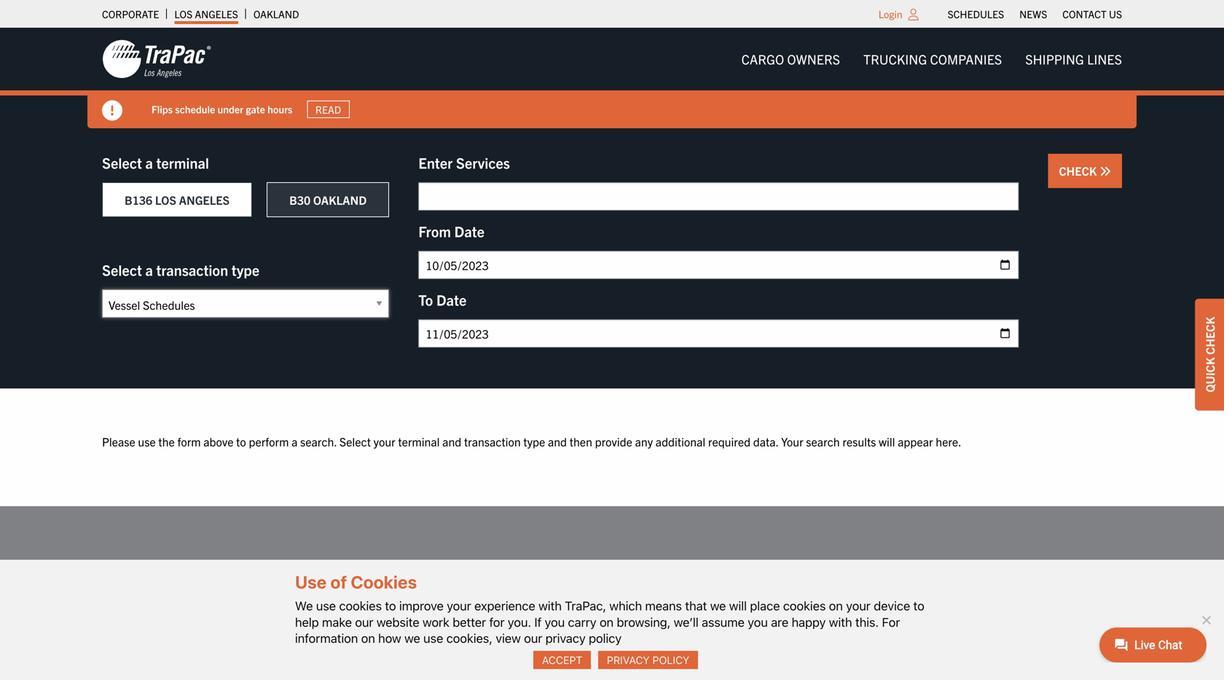 Task type: describe. For each thing, give the bounding box(es) containing it.
angeles inside footer
[[314, 613, 364, 628]]

enter services
[[419, 153, 510, 172]]

perform
[[249, 434, 289, 449]]

means
[[645, 599, 682, 613]]

service:
[[716, 613, 757, 628]]

cargo owners
[[742, 51, 841, 67]]

Enter Services text field
[[419, 182, 1019, 211]]

flips schedule under gate hours
[[152, 102, 293, 116]]

90744
[[523, 604, 556, 618]]

select for select a transaction type
[[102, 261, 142, 279]]

2 vertical spatial use
[[424, 631, 443, 645]]

privacy policy
[[607, 654, 690, 666]]

check inside button
[[1060, 163, 1100, 178]]

0 vertical spatial will
[[879, 434, 896, 449]]

we
[[295, 599, 313, 613]]

quick
[[1203, 357, 1217, 392]]

accept
[[542, 654, 583, 666]]

are
[[771, 615, 789, 629]]

to
[[419, 291, 433, 309]]

0 horizontal spatial los angeles
[[175, 7, 238, 20]]

387-
[[783, 613, 807, 628]]

check button
[[1049, 154, 1123, 188]]

services
[[456, 153, 510, 172]]

ca
[[505, 604, 520, 618]]

help
[[295, 615, 319, 629]]

you.
[[508, 615, 531, 629]]

select a terminal
[[102, 153, 209, 172]]

0 vertical spatial los
[[175, 7, 193, 20]]

companies
[[931, 51, 1003, 67]]

information
[[295, 631, 358, 645]]

here.
[[936, 434, 962, 449]]

2 vertical spatial a
[[292, 434, 298, 449]]

search.
[[300, 434, 337, 449]]

b136
[[125, 192, 153, 207]]

1 horizontal spatial type
[[524, 434, 545, 449]]

from
[[419, 222, 451, 240]]

device
[[874, 599, 911, 613]]

oakland link
[[254, 4, 299, 24]]

1 horizontal spatial our
[[524, 631, 543, 645]]

2722
[[807, 613, 834, 628]]

0 horizontal spatial terminal
[[156, 153, 209, 172]]

2 vertical spatial select
[[340, 434, 371, 449]]

quick check
[[1203, 317, 1217, 392]]

happy
[[792, 615, 826, 629]]

appear
[[898, 434, 934, 449]]

the
[[158, 434, 175, 449]]

above
[[204, 434, 234, 449]]

trapac,
[[565, 599, 607, 613]]

1 and from the left
[[443, 434, 462, 449]]

firms code:  y258
[[443, 641, 531, 656]]

from date
[[419, 222, 485, 240]]

banner containing cargo owners
[[0, 28, 1225, 128]]

accept link
[[534, 651, 591, 669]]

flips
[[152, 102, 173, 116]]

trucking
[[864, 51, 928, 67]]

date for from date
[[455, 222, 485, 240]]

schedules link
[[948, 4, 1005, 24]]

will inside use of cookies we use cookies to improve your experience with trapac, which means that we will place cookies on your device to help make our website work better for you. if you carry on browsing, we'll assume you are happy with this. for information on how we use cookies, view our privacy policy
[[730, 599, 747, 613]]

policy
[[589, 631, 622, 645]]

1 vertical spatial oakland
[[313, 192, 367, 207]]

firms
[[443, 641, 471, 656]]

any
[[635, 434, 653, 449]]

wilmington, ca 90744
[[443, 604, 556, 618]]

website
[[377, 615, 420, 629]]

los angeles link
[[175, 4, 238, 24]]

customer
[[665, 613, 714, 628]]

1 you from the left
[[545, 615, 565, 629]]

b30
[[290, 192, 311, 207]]

1 horizontal spatial your
[[447, 599, 472, 613]]

corporate
[[102, 7, 159, 20]]

0 vertical spatial on
[[829, 599, 843, 613]]

login link
[[879, 7, 903, 20]]

search
[[806, 434, 840, 449]]

0 vertical spatial with
[[539, 599, 562, 613]]

then
[[570, 434, 593, 449]]

data.
[[754, 434, 779, 449]]

use
[[295, 572, 327, 592]]

news link
[[1020, 4, 1048, 24]]

To Date date field
[[419, 319, 1019, 348]]

cookies,
[[447, 631, 493, 645]]

shipping
[[1026, 51, 1085, 67]]

select a transaction type
[[102, 261, 260, 279]]

which
[[610, 599, 642, 613]]

2 horizontal spatial your
[[847, 599, 871, 613]]

that
[[686, 599, 707, 613]]

additional
[[656, 434, 706, 449]]

shipping lines link
[[1014, 44, 1134, 74]]

cargo owners link
[[730, 44, 852, 74]]

0 vertical spatial transaction
[[156, 261, 228, 279]]

1 vertical spatial angeles
[[179, 192, 230, 207]]

work
[[423, 615, 450, 629]]

better
[[453, 615, 486, 629]]

2 cookies from the left
[[784, 599, 826, 613]]

shipping lines
[[1026, 51, 1123, 67]]

form
[[177, 434, 201, 449]]

schedules
[[948, 7, 1005, 20]]

improve
[[399, 599, 444, 613]]

please use the form above to perform a search. select your terminal and transaction type and then provide any additional required data. your search results will appear here.
[[102, 434, 962, 449]]

877-
[[759, 613, 783, 628]]

experience
[[475, 599, 536, 613]]

0 horizontal spatial on
[[361, 631, 375, 645]]

0 horizontal spatial our
[[355, 615, 374, 629]]

for
[[882, 615, 901, 629]]



Task type: vqa. For each thing, say whether or not it's contained in the screenshot.
ANGELES
yes



Task type: locate. For each thing, give the bounding box(es) containing it.
2 vertical spatial on
[[361, 631, 375, 645]]

results
[[843, 434, 877, 449]]

1 horizontal spatial cookies
[[784, 599, 826, 613]]

1 vertical spatial our
[[524, 631, 543, 645]]

select
[[102, 153, 142, 172], [102, 261, 142, 279], [340, 434, 371, 449]]

b30 oakland
[[290, 192, 367, 207]]

solid image inside check button
[[1100, 165, 1112, 177]]

1 vertical spatial menu bar
[[730, 44, 1134, 74]]

0 vertical spatial a
[[145, 153, 153, 172]]

select for select a terminal
[[102, 153, 142, 172]]

privacy
[[607, 654, 650, 666]]

will up assume
[[730, 599, 747, 613]]

read
[[316, 103, 341, 116]]

we down website
[[405, 631, 420, 645]]

cookies
[[339, 599, 382, 613], [784, 599, 826, 613]]

login
[[879, 7, 903, 20]]

and
[[443, 434, 462, 449], [548, 434, 567, 449]]

1 horizontal spatial will
[[879, 434, 896, 449]]

your
[[374, 434, 396, 449], [447, 599, 472, 613], [847, 599, 871, 613]]

check inside 'link'
[[1203, 317, 1217, 355]]

0 vertical spatial select
[[102, 153, 142, 172]]

select up b136 on the top left of page
[[102, 153, 142, 172]]

to right device
[[914, 599, 925, 613]]

menu bar down light icon on the right top of page
[[730, 44, 1134, 74]]

your up this.
[[847, 599, 871, 613]]

privacy policy link
[[599, 651, 698, 669]]

we up assume
[[711, 599, 726, 613]]

cargo
[[742, 51, 785, 67]]

0 horizontal spatial oakland
[[254, 7, 299, 20]]

1 horizontal spatial terminal
[[398, 434, 440, 449]]

date for to date
[[437, 291, 467, 309]]

with left this.
[[829, 615, 853, 629]]

our
[[355, 615, 374, 629], [524, 631, 543, 645]]

place
[[750, 599, 780, 613]]

code:
[[474, 641, 502, 656]]

1 cookies from the left
[[339, 599, 382, 613]]

solid image inside banner
[[102, 100, 122, 121]]

1 horizontal spatial on
[[600, 615, 614, 629]]

we
[[711, 599, 726, 613], [405, 631, 420, 645]]

select right search.
[[340, 434, 371, 449]]

angeles down select a terminal
[[179, 192, 230, 207]]

0 horizontal spatial your
[[374, 434, 396, 449]]

date
[[455, 222, 485, 240], [437, 291, 467, 309]]

los right b136 on the top left of page
[[155, 192, 176, 207]]

contact us
[[1063, 7, 1123, 20]]

0 horizontal spatial we
[[405, 631, 420, 645]]

0 horizontal spatial and
[[443, 434, 462, 449]]

oakland right b30
[[313, 192, 367, 207]]

trucking companies
[[864, 51, 1003, 67]]

1 vertical spatial will
[[730, 599, 747, 613]]

2 horizontal spatial on
[[829, 599, 843, 613]]

check
[[1060, 163, 1100, 178], [1203, 317, 1217, 355]]

los angeles up los angeles image
[[175, 7, 238, 20]]

to
[[236, 434, 246, 449], [385, 599, 396, 613], [914, 599, 925, 613]]

los angeles
[[175, 7, 238, 20], [290, 613, 364, 628]]

0 horizontal spatial type
[[232, 261, 260, 279]]

lines
[[1088, 51, 1123, 67]]

assume
[[702, 615, 745, 629]]

oakland
[[254, 7, 299, 20], [313, 192, 367, 207]]

date right from
[[455, 222, 485, 240]]

you right if
[[545, 615, 565, 629]]

0 vertical spatial oakland
[[254, 7, 299, 20]]

customer service: 877-387-2722
[[665, 613, 834, 628]]

please
[[102, 434, 135, 449]]

browsing,
[[617, 615, 671, 629]]

1 vertical spatial on
[[600, 615, 614, 629]]

under
[[218, 102, 244, 116]]

to up website
[[385, 599, 396, 613]]

0 horizontal spatial you
[[545, 615, 565, 629]]

use
[[138, 434, 156, 449], [316, 599, 336, 613], [424, 631, 443, 645]]

quick check link
[[1196, 299, 1225, 411]]

light image
[[909, 9, 919, 20]]

your right search.
[[374, 434, 396, 449]]

use up make
[[316, 599, 336, 613]]

y258
[[504, 641, 531, 656]]

a for terminal
[[145, 153, 153, 172]]

trucking companies link
[[852, 44, 1014, 74]]

1 vertical spatial solid image
[[1100, 165, 1112, 177]]

1 horizontal spatial solid image
[[1100, 165, 1112, 177]]

1 horizontal spatial transaction
[[464, 434, 521, 449]]

to right above
[[236, 434, 246, 449]]

1 vertical spatial transaction
[[464, 434, 521, 449]]

for
[[490, 615, 505, 629]]

cookies up make
[[339, 599, 382, 613]]

los angeles up information
[[290, 613, 364, 628]]

corporate link
[[102, 4, 159, 24]]

view
[[496, 631, 521, 645]]

1 vertical spatial we
[[405, 631, 420, 645]]

a up b136 on the top left of page
[[145, 153, 153, 172]]

required
[[709, 434, 751, 449]]

2 you from the left
[[748, 615, 768, 629]]

date right to
[[437, 291, 467, 309]]

a
[[145, 153, 153, 172], [145, 261, 153, 279], [292, 434, 298, 449]]

0 vertical spatial use
[[138, 434, 156, 449]]

of
[[331, 572, 347, 592]]

our right make
[[355, 615, 374, 629]]

los angeles image
[[102, 39, 211, 79]]

1 vertical spatial type
[[524, 434, 545, 449]]

on right 387-
[[829, 599, 843, 613]]

los up information
[[290, 613, 311, 628]]

with up if
[[539, 599, 562, 613]]

if
[[535, 615, 542, 629]]

0 horizontal spatial with
[[539, 599, 562, 613]]

a down b136 on the top left of page
[[145, 261, 153, 279]]

menu bar containing cargo owners
[[730, 44, 1134, 74]]

0 vertical spatial check
[[1060, 163, 1100, 178]]

0 vertical spatial we
[[711, 599, 726, 613]]

angeles left oakland link
[[195, 7, 238, 20]]

use of cookies we use cookies to improve your experience with trapac, which means that we will place cookies on your device to help make our website work better for you. if you carry on browsing, we'll assume you are happy with this. for information on how we use cookies, view our privacy policy
[[295, 572, 925, 645]]

solid image
[[102, 100, 122, 121], [1100, 165, 1112, 177]]

2 and from the left
[[548, 434, 567, 449]]

contact us link
[[1063, 4, 1123, 24]]

carry
[[568, 615, 597, 629]]

on left how
[[361, 631, 375, 645]]

1 horizontal spatial check
[[1203, 317, 1217, 355]]

1 horizontal spatial you
[[748, 615, 768, 629]]

1 horizontal spatial use
[[316, 599, 336, 613]]

los up los angeles image
[[175, 7, 193, 20]]

your
[[782, 434, 804, 449]]

1 vertical spatial check
[[1203, 317, 1217, 355]]

a left search.
[[292, 434, 298, 449]]

a for transaction
[[145, 261, 153, 279]]

cookies up happy
[[784, 599, 826, 613]]

0 vertical spatial terminal
[[156, 153, 209, 172]]

1 vertical spatial los angeles
[[290, 613, 364, 628]]

1 vertical spatial with
[[829, 615, 853, 629]]

0 horizontal spatial will
[[730, 599, 747, 613]]

to date
[[419, 291, 467, 309]]

on up the policy
[[600, 615, 614, 629]]

1 vertical spatial date
[[437, 291, 467, 309]]

1 vertical spatial los
[[155, 192, 176, 207]]

0 horizontal spatial check
[[1060, 163, 1100, 178]]

0 horizontal spatial cookies
[[339, 599, 382, 613]]

1 horizontal spatial oakland
[[313, 192, 367, 207]]

menu bar up shipping
[[940, 4, 1130, 24]]

angeles
[[195, 7, 238, 20], [179, 192, 230, 207], [314, 613, 364, 628]]

0 vertical spatial date
[[455, 222, 485, 240]]

2 horizontal spatial use
[[424, 631, 443, 645]]

menu bar containing schedules
[[940, 4, 1130, 24]]

gate
[[246, 102, 265, 116]]

how
[[378, 631, 401, 645]]

footer
[[0, 506, 1225, 680]]

your up better in the left of the page
[[447, 599, 472, 613]]

select down b136 on the top left of page
[[102, 261, 142, 279]]

we'll
[[674, 615, 699, 629]]

oakland right los angeles link
[[254, 7, 299, 20]]

2 vertical spatial los
[[290, 613, 311, 628]]

From Date date field
[[419, 251, 1019, 279]]

0 horizontal spatial transaction
[[156, 261, 228, 279]]

privacy
[[546, 631, 586, 645]]

banner
[[0, 28, 1225, 128]]

no image
[[1199, 613, 1214, 627]]

2 horizontal spatial to
[[914, 599, 925, 613]]

0 horizontal spatial use
[[138, 434, 156, 449]]

1 vertical spatial select
[[102, 261, 142, 279]]

cookies
[[351, 572, 417, 592]]

1 vertical spatial a
[[145, 261, 153, 279]]

0 vertical spatial angeles
[[195, 7, 238, 20]]

contact
[[1063, 7, 1107, 20]]

0 vertical spatial solid image
[[102, 100, 122, 121]]

make
[[322, 615, 352, 629]]

0 vertical spatial menu bar
[[940, 4, 1130, 24]]

0 vertical spatial our
[[355, 615, 374, 629]]

1 horizontal spatial los angeles
[[290, 613, 364, 628]]

us
[[1110, 7, 1123, 20]]

schedule
[[175, 102, 215, 116]]

will right results
[[879, 434, 896, 449]]

you down place
[[748, 615, 768, 629]]

0 vertical spatial los angeles
[[175, 7, 238, 20]]

menu bar inside banner
[[730, 44, 1134, 74]]

1 vertical spatial use
[[316, 599, 336, 613]]

1 horizontal spatial to
[[385, 599, 396, 613]]

1 vertical spatial terminal
[[398, 434, 440, 449]]

menu bar
[[940, 4, 1130, 24], [730, 44, 1134, 74]]

use down work
[[424, 631, 443, 645]]

footer containing wilmington, ca 90744
[[0, 506, 1225, 680]]

with
[[539, 599, 562, 613], [829, 615, 853, 629]]

0 horizontal spatial solid image
[[102, 100, 122, 121]]

los
[[175, 7, 193, 20], [155, 192, 176, 207], [290, 613, 311, 628]]

2 vertical spatial angeles
[[314, 613, 364, 628]]

hours
[[268, 102, 293, 116]]

0 vertical spatial type
[[232, 261, 260, 279]]

1 horizontal spatial we
[[711, 599, 726, 613]]

1 horizontal spatial with
[[829, 615, 853, 629]]

our down if
[[524, 631, 543, 645]]

angeles up information
[[314, 613, 364, 628]]

this.
[[856, 615, 879, 629]]

use left the on the bottom left of the page
[[138, 434, 156, 449]]

0 horizontal spatial to
[[236, 434, 246, 449]]

1 horizontal spatial and
[[548, 434, 567, 449]]



